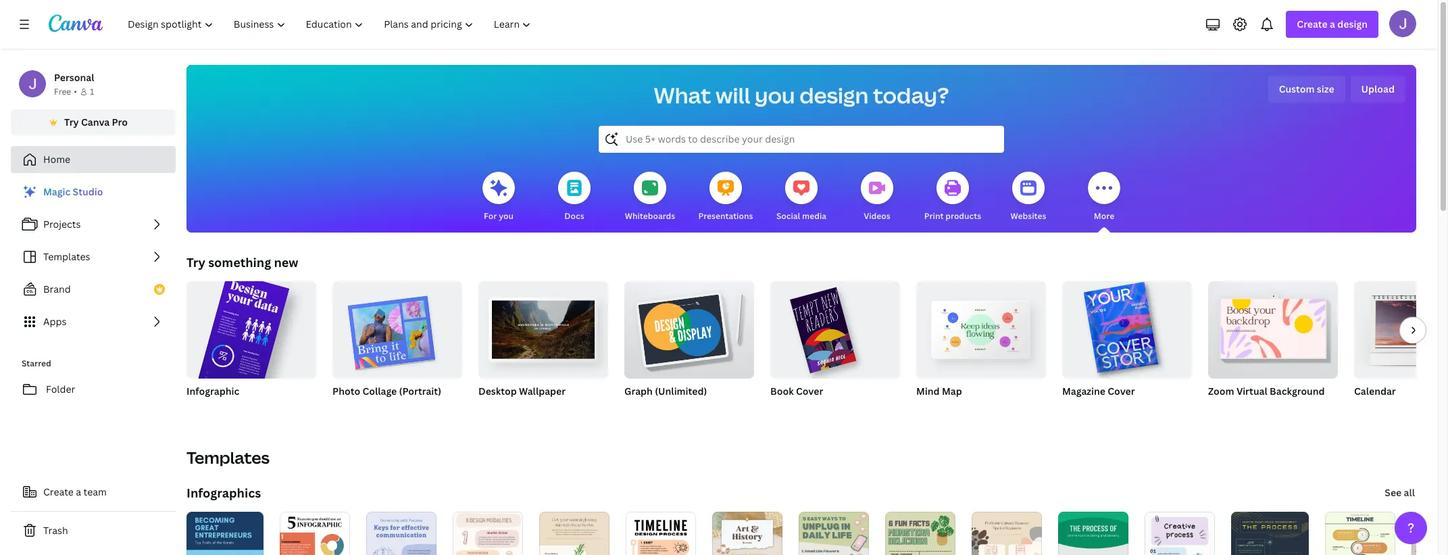 Task type: locate. For each thing, give the bounding box(es) containing it.
None search field
[[599, 126, 1005, 153]]

what will you design today?
[[654, 80, 949, 110]]

group for zoom virtual background
[[1209, 276, 1339, 379]]

more button
[[1089, 162, 1121, 233]]

graph (unlimited)
[[625, 385, 707, 398]]

list containing magic studio
[[11, 178, 176, 335]]

see
[[1386, 486, 1402, 499]]

will
[[716, 80, 751, 110]]

all
[[1405, 486, 1416, 499]]

group for desktop wallpaper
[[479, 276, 608, 379]]

group
[[185, 272, 316, 444], [333, 276, 462, 379], [479, 276, 608, 379], [625, 276, 755, 379], [771, 276, 901, 379], [917, 276, 1047, 379], [1063, 276, 1193, 379], [1209, 276, 1339, 379], [1355, 281, 1449, 379]]

× left 11
[[1077, 402, 1080, 414]]

1 vertical spatial create
[[43, 485, 74, 498]]

2 cover from the left
[[1108, 385, 1136, 398]]

cover for magazine cover 8.5 × 11 in
[[1108, 385, 1136, 398]]

0 horizontal spatial create
[[43, 485, 74, 498]]

create inside dropdown button
[[1298, 18, 1328, 30]]

custom
[[1280, 82, 1315, 95]]

try canva pro button
[[11, 110, 176, 135]]

0 vertical spatial try
[[64, 116, 79, 128]]

design inside dropdown button
[[1338, 18, 1368, 30]]

infographic group
[[185, 272, 316, 444]]

1 cover from the left
[[796, 385, 824, 398]]

create left team
[[43, 485, 74, 498]]

magic studio
[[43, 185, 103, 198]]

folder
[[46, 383, 75, 396]]

a for team
[[76, 485, 81, 498]]

background
[[1270, 385, 1326, 398]]

try left something
[[187, 254, 205, 270]]

templates
[[43, 250, 90, 263], [187, 446, 270, 469]]

home link
[[11, 146, 176, 173]]

1 horizontal spatial you
[[755, 80, 796, 110]]

create a team button
[[11, 479, 176, 506]]

wallpaper
[[519, 385, 566, 398]]

cover inside group
[[796, 385, 824, 398]]

create a design button
[[1287, 11, 1379, 38]]

brand
[[43, 283, 71, 295]]

0 horizontal spatial try
[[64, 116, 79, 128]]

create for create a team
[[43, 485, 74, 498]]

create inside button
[[43, 485, 74, 498]]

a left team
[[76, 485, 81, 498]]

for you
[[484, 210, 514, 222]]

design
[[1338, 18, 1368, 30], [800, 80, 869, 110]]

create a design
[[1298, 18, 1368, 30]]

cover right "magazine"
[[1108, 385, 1136, 398]]

infographic
[[187, 385, 240, 398]]

trash link
[[11, 517, 176, 544]]

0 horizontal spatial templates
[[43, 250, 90, 263]]

create for create a design
[[1298, 18, 1328, 30]]

zoom
[[1209, 385, 1235, 398]]

try inside button
[[64, 116, 79, 128]]

list
[[11, 178, 176, 335]]

jacob simon image
[[1390, 10, 1417, 37]]

group for photo collage (portrait)
[[333, 276, 462, 379]]

photo collage (portrait)
[[333, 385, 441, 398]]

group for calendar
[[1355, 281, 1449, 379]]

Search search field
[[626, 126, 978, 152]]

social
[[777, 210, 801, 222]]

see all link
[[1384, 479, 1417, 506]]

new
[[274, 254, 299, 270]]

group for book cover
[[771, 276, 901, 379]]

1 horizontal spatial create
[[1298, 18, 1328, 30]]

docs
[[565, 210, 585, 222]]

a inside dropdown button
[[1331, 18, 1336, 30]]

you right will
[[755, 80, 796, 110]]

×
[[205, 402, 209, 414], [1077, 402, 1080, 414]]

try for try something new
[[187, 254, 205, 270]]

× right 800
[[205, 402, 209, 414]]

0 horizontal spatial a
[[76, 485, 81, 498]]

websites
[[1011, 210, 1047, 222]]

desktop wallpaper group
[[479, 276, 608, 415]]

× inside magazine cover 8.5 × 11 in
[[1077, 402, 1080, 414]]

1 × from the left
[[205, 402, 209, 414]]

a for design
[[1331, 18, 1336, 30]]

free •
[[54, 86, 77, 97]]

templates link
[[11, 243, 176, 270]]

products
[[946, 210, 982, 222]]

1 vertical spatial a
[[76, 485, 81, 498]]

0 vertical spatial design
[[1338, 18, 1368, 30]]

0 horizontal spatial design
[[800, 80, 869, 110]]

design up "search" search field
[[800, 80, 869, 110]]

try left canva
[[64, 116, 79, 128]]

photo collage (portrait) group
[[333, 276, 462, 415]]

1 vertical spatial try
[[187, 254, 205, 270]]

pro
[[112, 116, 128, 128]]

11
[[1082, 402, 1091, 414]]

create up the custom size
[[1298, 18, 1328, 30]]

more
[[1094, 210, 1115, 222]]

1 horizontal spatial cover
[[1108, 385, 1136, 398]]

you right for
[[499, 210, 514, 222]]

group for mind map
[[917, 276, 1047, 379]]

0 vertical spatial templates
[[43, 250, 90, 263]]

a up size
[[1331, 18, 1336, 30]]

cover right book
[[796, 385, 824, 398]]

calendar group
[[1355, 281, 1449, 415]]

book
[[771, 385, 794, 398]]

1 horizontal spatial ×
[[1077, 402, 1080, 414]]

2 × from the left
[[1077, 402, 1080, 414]]

graph
[[625, 385, 653, 398]]

videos button
[[861, 162, 894, 233]]

try
[[64, 116, 79, 128], [187, 254, 205, 270]]

a
[[1331, 18, 1336, 30], [76, 485, 81, 498]]

1 horizontal spatial design
[[1338, 18, 1368, 30]]

0 horizontal spatial ×
[[205, 402, 209, 414]]

1 vertical spatial you
[[499, 210, 514, 222]]

0 vertical spatial a
[[1331, 18, 1336, 30]]

collage
[[363, 385, 397, 398]]

docs button
[[558, 162, 591, 233]]

templates down projects
[[43, 250, 90, 263]]

create
[[1298, 18, 1328, 30], [43, 485, 74, 498]]

folder link
[[11, 376, 176, 403]]

a inside button
[[76, 485, 81, 498]]

apps
[[43, 315, 66, 328]]

cover inside magazine cover 8.5 × 11 in
[[1108, 385, 1136, 398]]

projects link
[[11, 211, 176, 238]]

design left jacob simon image
[[1338, 18, 1368, 30]]

templates up the infographics link
[[187, 446, 270, 469]]

today?
[[873, 80, 949, 110]]

(portrait)
[[399, 385, 441, 398]]

0 vertical spatial create
[[1298, 18, 1328, 30]]

0 horizontal spatial you
[[499, 210, 514, 222]]

0 horizontal spatial cover
[[796, 385, 824, 398]]

magazine cover group
[[1063, 276, 1193, 415]]

what
[[654, 80, 712, 110]]

cover
[[796, 385, 824, 398], [1108, 385, 1136, 398]]

800 × 2000 px button
[[187, 402, 257, 415]]

whiteboards button
[[625, 162, 676, 233]]

800
[[187, 402, 203, 414]]

custom size
[[1280, 82, 1335, 95]]

1 horizontal spatial try
[[187, 254, 205, 270]]

1 horizontal spatial a
[[1331, 18, 1336, 30]]

1 vertical spatial templates
[[187, 446, 270, 469]]

starred
[[22, 358, 51, 369]]



Task type: describe. For each thing, give the bounding box(es) containing it.
brand link
[[11, 276, 176, 303]]

print products button
[[925, 162, 982, 233]]

1 vertical spatial design
[[800, 80, 869, 110]]

folder button
[[11, 376, 176, 403]]

try canva pro
[[64, 116, 128, 128]]

group for magazine cover
[[1063, 276, 1193, 379]]

trash
[[43, 524, 68, 537]]

for you button
[[483, 162, 515, 233]]

8.5 × 11 in button
[[1063, 402, 1114, 415]]

upload button
[[1351, 76, 1406, 103]]

infographics link
[[187, 485, 261, 501]]

studio
[[73, 185, 103, 198]]

0 vertical spatial you
[[755, 80, 796, 110]]

create a team
[[43, 485, 107, 498]]

size
[[1318, 82, 1335, 95]]

book cover group
[[771, 276, 901, 415]]

see all
[[1386, 486, 1416, 499]]

websites button
[[1011, 162, 1047, 233]]

print
[[925, 210, 944, 222]]

mind map group
[[917, 276, 1047, 415]]

group for infographic
[[185, 272, 316, 444]]

desktop wallpaper
[[479, 385, 566, 398]]

2000
[[211, 402, 232, 414]]

virtual
[[1237, 385, 1268, 398]]

magazine
[[1063, 385, 1106, 398]]

social media
[[777, 210, 827, 222]]

custom size button
[[1269, 76, 1346, 103]]

projects
[[43, 218, 81, 231]]

calendar
[[1355, 385, 1397, 398]]

presentations
[[699, 210, 754, 222]]

map
[[942, 385, 963, 398]]

group for graph (unlimited)
[[625, 276, 755, 379]]

px
[[234, 402, 243, 414]]

book cover
[[771, 385, 824, 398]]

8.5
[[1063, 402, 1075, 414]]

whiteboards
[[625, 210, 676, 222]]

zoom virtual background group
[[1209, 276, 1339, 415]]

photo
[[333, 385, 360, 398]]

desktop
[[479, 385, 517, 398]]

team
[[84, 485, 107, 498]]

upload
[[1362, 82, 1395, 95]]

social media button
[[777, 162, 827, 233]]

you inside button
[[499, 210, 514, 222]]

in
[[1093, 402, 1100, 414]]

apps link
[[11, 308, 176, 335]]

•
[[74, 86, 77, 97]]

× inside infographic 800 × 2000 px
[[205, 402, 209, 414]]

infographic 800 × 2000 px
[[187, 385, 243, 414]]

presentations button
[[699, 162, 754, 233]]

something
[[208, 254, 271, 270]]

media
[[803, 210, 827, 222]]

mind
[[917, 385, 940, 398]]

zoom virtual background
[[1209, 385, 1326, 398]]

for
[[484, 210, 497, 222]]

personal
[[54, 71, 94, 84]]

mind map
[[917, 385, 963, 398]]

(unlimited)
[[655, 385, 707, 398]]

try for try canva pro
[[64, 116, 79, 128]]

1
[[90, 86, 94, 97]]

home
[[43, 153, 70, 166]]

canva
[[81, 116, 110, 128]]

print products
[[925, 210, 982, 222]]

magic
[[43, 185, 71, 198]]

top level navigation element
[[119, 11, 543, 38]]

videos
[[864, 210, 891, 222]]

1 horizontal spatial templates
[[187, 446, 270, 469]]

free
[[54, 86, 71, 97]]

magazine cover 8.5 × 11 in
[[1063, 385, 1136, 414]]

cover for book cover
[[796, 385, 824, 398]]

templates inside list
[[43, 250, 90, 263]]

try something new
[[187, 254, 299, 270]]

graph (unlimited) group
[[625, 276, 755, 415]]

magic studio link
[[11, 178, 176, 206]]

infographics
[[187, 485, 261, 501]]



Task type: vqa. For each thing, say whether or not it's contained in the screenshot.
Stephanie Aranda Icon at right
no



